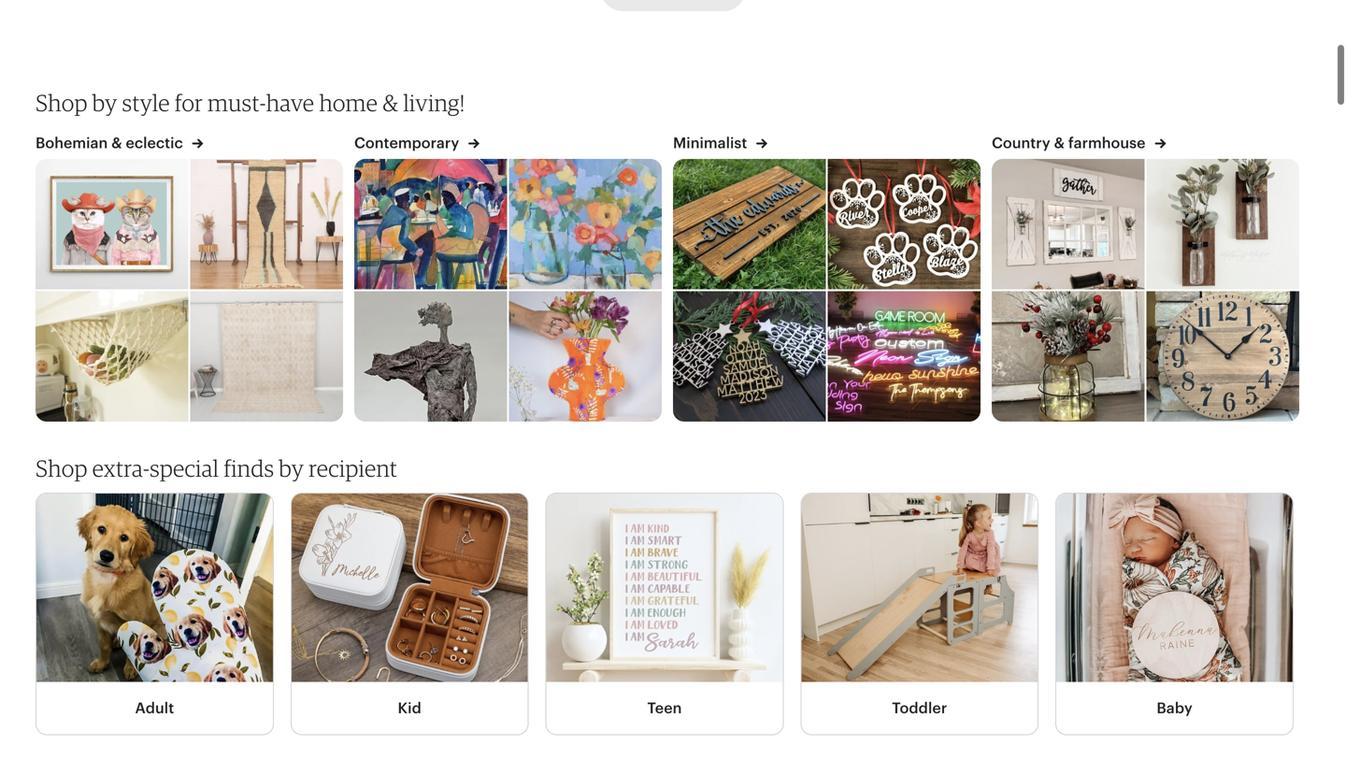 Task type: describe. For each thing, give the bounding box(es) containing it.
finds
[[224, 455, 274, 482]]

the original macrame fruit and veggie hammock, hanging fruit basket, under cabinet, kitchen counter space saver, kitchen and dining image
[[35, 291, 188, 422]]

must-
[[208, 89, 266, 116]]

shop extra-special finds by recipient
[[36, 455, 398, 482]]

family christmas ornament - personalized ornament with names - christmas tree ornament image
[[672, 291, 826, 422]]

1 horizontal spatial &
[[383, 89, 399, 116]]

recipient
[[309, 455, 398, 482]]

style
[[122, 89, 170, 116]]

teen
[[648, 700, 682, 717]]

eclectic
[[126, 135, 183, 151]]

for
[[175, 89, 203, 116]]

shop for shop by style for must-have home & living!
[[36, 89, 88, 116]]

& for bohemian & eclectic
[[111, 135, 122, 151]]

contemporary link
[[354, 133, 480, 159]]

bohemian & eclectic
[[36, 135, 187, 151]]

personalized dog paw ornament | custom pet christmas ornament | animal 2023 ornament image
[[828, 159, 982, 290]]

downtown dining watercolor print, african american art, contemporary art, urban art, watercolor art, home decor art, wall art, black art image
[[354, 159, 507, 290]]

have
[[266, 89, 315, 116]]

extra-
[[92, 455, 150, 482]]

flowers still life original painting art print contemporary impressionist  impressionism folk art farmhouse modern floral garden home decor image
[[509, 159, 663, 290]]

country & farmhouse
[[992, 135, 1150, 151]]

country
[[992, 135, 1051, 151]]

18 inch clock, wooden clock,farmhouse decor, large wall clock, rustic wall clock, clock with minute marks, fireplace mantle decor image
[[1147, 291, 1301, 422]]

minimalist
[[673, 135, 751, 151]]

baby
[[1157, 700, 1193, 717]]

cowboy cats art print - colorful wall art - maximalist decor -  funky western eclectic room decor image
[[35, 159, 188, 290]]

1 vertical spatial by
[[279, 455, 304, 482]]



Task type: locate. For each thing, give the bounding box(es) containing it.
bohemian & eclectic link
[[36, 133, 204, 159]]

country & farmhouse link
[[992, 133, 1167, 159]]

shop
[[36, 89, 88, 116], [36, 455, 88, 482]]

farmhouse
[[1069, 135, 1146, 151]]

home
[[319, 89, 378, 116]]

0 vertical spatial by
[[92, 89, 117, 116]]

by up 'bohemian & eclectic'
[[92, 89, 117, 116]]

0 vertical spatial shop
[[36, 89, 88, 116]]

moroccan rug runner - authentic boujaad runner rug - soft wool rug - vintage area rug - bohemian carpet 2x10 ft image
[[190, 159, 344, 290]]

living!
[[403, 89, 465, 116]]

contemporary
[[354, 135, 463, 151]]

kid
[[398, 700, 422, 717]]

46"x 36" farmhouse wall decor window mirror - rustic window mirror - rustic mirror - large window mirror - window pane mirror image
[[991, 159, 1145, 290]]

custom wood sign | personalized family name sign | last name pallet sign | wedding gift | home wall decor | anniversary gift image
[[672, 159, 826, 290]]

&
[[383, 89, 399, 116], [111, 135, 122, 151], [1055, 135, 1065, 151]]

1 horizontal spatial by
[[279, 455, 304, 482]]

toddler
[[892, 700, 948, 717]]

vintage style farmhouse christmas vase, christmas decor, rustic christmas vase, christmas floral arrangement, hostess gift image
[[991, 291, 1145, 422]]

0 horizontal spatial by
[[92, 89, 117, 116]]

& right home
[[383, 89, 399, 116]]

0 horizontal spatial &
[[111, 135, 122, 151]]

shop left extra-
[[36, 455, 88, 482]]

rustic wood farmhouse sconces, wood wall sconces, farmhouse wall decor, propagation wall hanging, glass wall vase set of 2 image
[[1147, 159, 1301, 290]]

adult
[[135, 700, 174, 717]]

& inside country & farmhouse link
[[1055, 135, 1065, 151]]

& for country & farmhouse
[[1055, 135, 1065, 151]]

oushak rug, vintage rug, 7x10 antique rug, anatolian rug, 7x10 turkish rug, bohemian rug, living room rug, rugs, turkey rug,natural rug,1277 image
[[190, 291, 344, 422]]

2 horizontal spatial &
[[1055, 135, 1065, 151]]

shop for shop extra-special finds by recipient
[[36, 455, 88, 482]]

& inside bohemian & eclectic link
[[111, 135, 122, 151]]

by right finds
[[279, 455, 304, 482]]

modern textile vase in the "orange wild flowers" print, contemporary home decor, alternative fabric vase image
[[509, 291, 663, 422]]

custom neon sign | neon sign | wedding signs | name neon sign | led neon light sign | wedding bridesmaid gifts | wall decor | home decor image
[[828, 291, 982, 422]]

shop up bohemian
[[36, 89, 88, 116]]

1 vertical spatial shop
[[36, 455, 88, 482]]

by
[[92, 89, 117, 116], [279, 455, 304, 482]]

2 shop from the top
[[36, 455, 88, 482]]

minimalist link
[[673, 133, 768, 159]]

& right "country"
[[1055, 135, 1065, 151]]

grey-red, puristic sculpture in the wind made of paper mache, contemporary art, unique, original, scandinavian living, original image
[[354, 291, 507, 422]]

special
[[150, 455, 219, 482]]

1 shop from the top
[[36, 89, 88, 116]]

bohemian
[[36, 135, 108, 151]]

& left eclectic
[[111, 135, 122, 151]]

shop by style for must-have home & living!
[[36, 89, 465, 116]]



Task type: vqa. For each thing, say whether or not it's contained in the screenshot.
"Raina"
no



